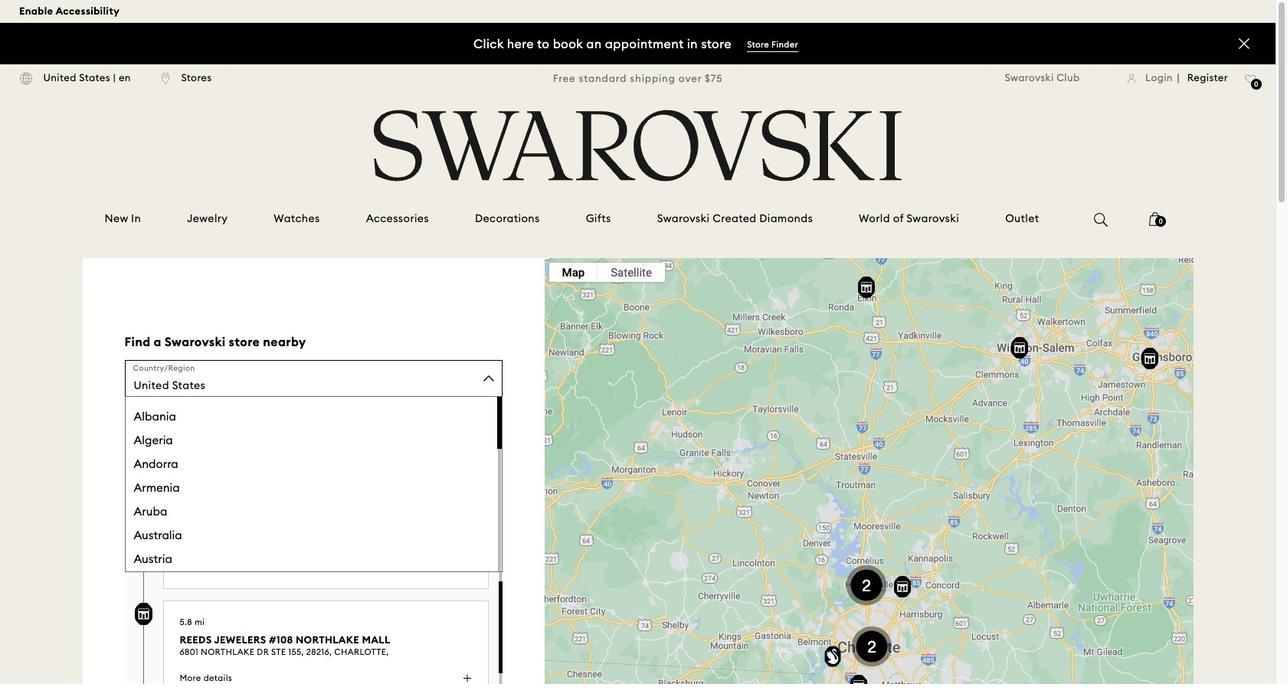 Task type: vqa. For each thing, say whether or not it's contained in the screenshot.
2nd mushroom from the bottom
no



Task type: locate. For each thing, give the bounding box(es) containing it.
country-selector image image
[[19, 72, 32, 85]]

left login image
[[1128, 73, 1136, 83]]

Search for stores near you* text field
[[125, 407, 502, 444]]

partner image
[[135, 603, 153, 626]]

region
[[125, 532, 502, 533]]

0 vertical spatial 2 image
[[840, 559, 894, 612]]

menu bar
[[549, 263, 665, 282]]

2 image
[[840, 559, 894, 612], [845, 620, 899, 674]]

left-wishlist image image
[[1245, 74, 1257, 84]]

cart-mobile image image
[[1150, 212, 1162, 226]]

left-locator image image
[[162, 72, 170, 85]]



Task type: describe. For each thing, give the bounding box(es) containing it.
Country/Region text field
[[125, 361, 502, 397]]

1 vertical spatial 2 image
[[845, 620, 899, 674]]

map region
[[472, 176, 1257, 684]]

swarovski image
[[369, 110, 907, 182]]

search image image
[[1095, 213, 1108, 227]]

my location image
[[133, 451, 148, 465]]



